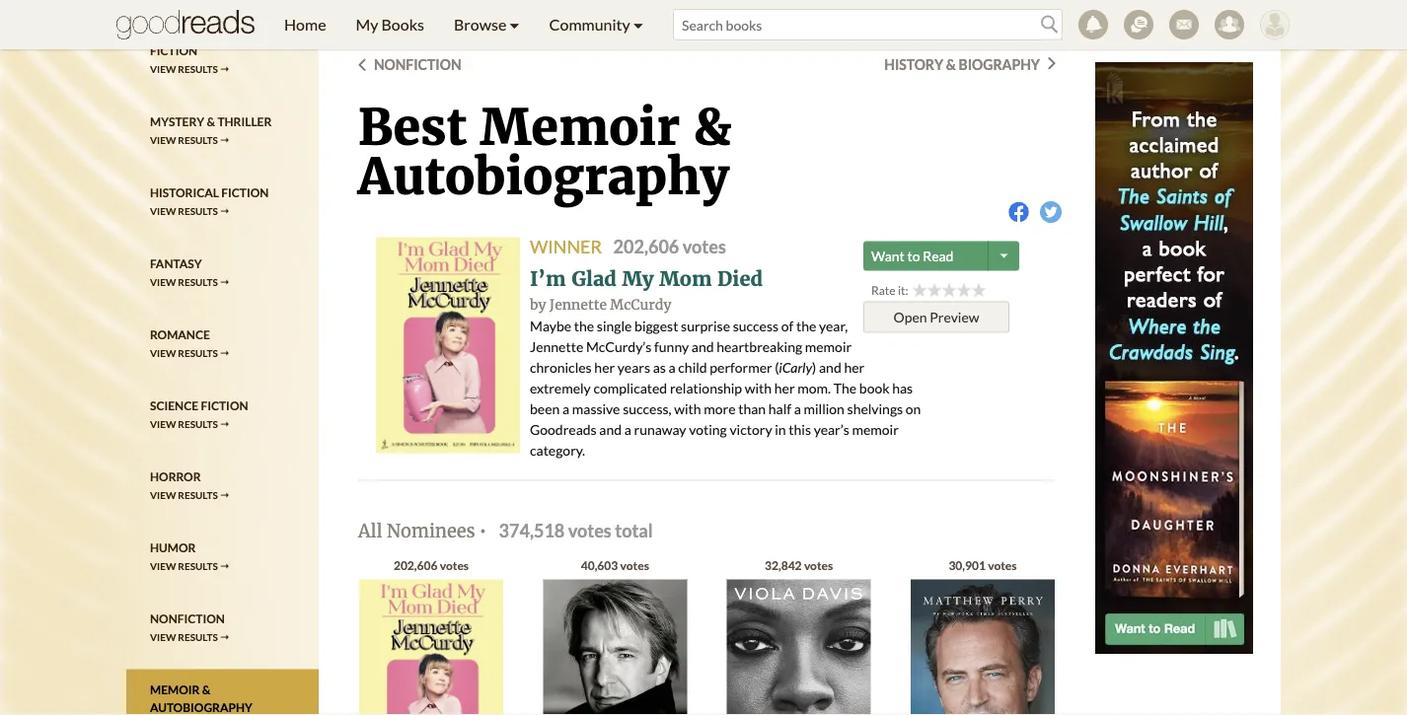 Task type: describe. For each thing, give the bounding box(es) containing it.
results for humor
[[178, 560, 218, 572]]

mccurdy's
[[586, 338, 652, 355]]

→ inside the science fiction view results →
[[220, 418, 230, 430]]

nominees
[[387, 521, 475, 543]]

& for memoir & autobiography
[[202, 683, 211, 697]]

year's
[[814, 421, 850, 438]]

view for humor
[[150, 560, 176, 572]]

mom
[[659, 266, 712, 291]]

1 horizontal spatial her
[[775, 379, 795, 396]]

my inside winner 202,606 votes i'm glad my mom died by jennette mccurdy
[[622, 266, 654, 291]]

in
[[775, 421, 786, 438]]

•
[[479, 521, 487, 543]]

view for nonfiction
[[150, 631, 176, 643]]

home link
[[269, 0, 341, 49]]

science
[[150, 399, 198, 413]]

surprise
[[681, 317, 730, 334]]

nonfiction view results →
[[150, 612, 230, 643]]

of
[[781, 317, 794, 334]]

)
[[812, 359, 817, 376]]

died
[[718, 266, 763, 291]]

1 vertical spatial i'm glad my mom died by jennette mccurdy image
[[359, 580, 503, 716]]

child
[[678, 359, 707, 376]]

32,842 votes
[[765, 559, 833, 573]]

been
[[530, 400, 560, 417]]

autobiography inside best memoir & autobiography
[[358, 146, 729, 207]]

memoir & autobiography link
[[150, 682, 303, 716]]

▾ for community ▾
[[633, 15, 644, 34]]

2 the from the left
[[796, 317, 817, 334]]

view inside historical fiction view results →
[[150, 205, 176, 217]]

biography
[[959, 56, 1040, 73]]

view for horror
[[150, 489, 176, 501]]

browse
[[454, 15, 507, 34]]

read
[[923, 248, 954, 264]]

my books
[[356, 15, 424, 34]]

thriller
[[218, 115, 272, 129]]

best memoir & autobiography
[[358, 96, 732, 207]]

romance
[[150, 328, 210, 342]]

fiction for science fiction
[[201, 399, 248, 413]]

half
[[769, 400, 792, 417]]

as
[[653, 359, 666, 376]]

community
[[549, 15, 630, 34]]

→ for horror
[[220, 489, 230, 501]]

bob builder image
[[1260, 10, 1290, 39]]

performer
[[710, 359, 772, 376]]

votes inside the all nominees • 374,518 votes total
[[568, 520, 612, 542]]

results for fantasy
[[178, 276, 218, 288]]

30,901
[[949, 559, 986, 573]]

all nominees • 374,518 votes total
[[358, 520, 653, 543]]

→ inside mystery & thriller view results →
[[220, 134, 230, 146]]

votes for 40,603 votes
[[620, 559, 649, 573]]

my books link
[[341, 0, 439, 49]]

votes for 32,842 votes
[[804, 559, 833, 573]]

shelvings
[[847, 400, 903, 417]]

home
[[284, 15, 326, 34]]

results for nonfiction
[[178, 631, 218, 643]]

total
[[615, 520, 653, 542]]

biggest
[[635, 317, 678, 334]]

want to read
[[871, 248, 954, 264]]

2 vertical spatial and
[[599, 421, 622, 438]]

nonfiction link
[[358, 55, 461, 73]]

preview
[[930, 309, 980, 326]]

a down the success,
[[625, 421, 632, 438]]

than
[[738, 400, 766, 417]]

results for horror
[[178, 489, 218, 501]]

mystery
[[150, 115, 204, 129]]

mystery & thriller view results →
[[150, 115, 272, 146]]

fiction for historical fiction
[[221, 186, 269, 200]]

more
[[704, 400, 736, 417]]

& for history & biography
[[946, 56, 956, 73]]

on
[[906, 400, 921, 417]]

0 horizontal spatial 202,606
[[394, 559, 438, 573]]

view for fantasy
[[150, 276, 176, 288]]

the
[[834, 379, 857, 396]]

history
[[885, 56, 944, 73]]

browse ▾
[[454, 15, 520, 34]]

by
[[530, 296, 546, 314]]

results for fiction
[[178, 63, 218, 75]]

votes for 202,606 votes
[[440, 559, 469, 573]]

view for fiction
[[150, 63, 176, 75]]

memoir inside 'memoir & autobiography'
[[150, 683, 200, 697]]

nonfiction for nonfiction view results →
[[150, 612, 225, 626]]

40,603 votes
[[581, 559, 649, 573]]

to
[[907, 248, 920, 264]]

books
[[381, 15, 424, 34]]

results inside historical fiction view results →
[[178, 205, 218, 217]]

202,606 votes
[[394, 559, 469, 573]]

glad
[[572, 266, 617, 291]]

community ▾
[[549, 15, 644, 34]]

success
[[733, 317, 779, 334]]

complicated
[[594, 379, 667, 396]]

science fiction view results →
[[150, 399, 248, 430]]

extremely
[[530, 379, 591, 396]]

Search for books to add to your shelves search field
[[673, 9, 1063, 40]]

32,842
[[765, 559, 802, 573]]

runaway
[[634, 421, 686, 438]]

view inside mystery & thriller view results →
[[150, 134, 176, 146]]

her inside "maybe the single biggest surprise success of the year, jennette mccurdy's funny and heartbreaking memoir chronicles her years as a child performer ("
[[594, 359, 615, 376]]

humor
[[150, 541, 196, 555]]

horror
[[150, 470, 201, 484]]

nonfiction for nonfiction
[[374, 56, 461, 73]]

results inside the science fiction view results →
[[178, 418, 218, 430]]

view inside the science fiction view results →
[[150, 418, 176, 430]]

inbox image
[[1170, 10, 1199, 39]]

votes inside winner 202,606 votes i'm glad my mom died by jennette mccurdy
[[683, 235, 726, 257]]

historical fiction view results →
[[150, 186, 269, 217]]

(
[[775, 359, 779, 376]]

→ for romance
[[220, 347, 230, 359]]

40,603
[[581, 559, 618, 573]]

book
[[859, 379, 890, 396]]

→ for humor
[[220, 560, 230, 572]]

) and her extremely complicated relationship with her mom. the book has been a massive success, with more than half a million shelvings on goodreads and a runaway voting victory in this year's memoir category.
[[530, 359, 921, 458]]



Task type: locate. For each thing, give the bounding box(es) containing it.
1 horizontal spatial with
[[745, 379, 772, 396]]

0 vertical spatial and
[[692, 338, 714, 355]]

1 vertical spatial 202,606
[[394, 559, 438, 573]]

1 vertical spatial nonfiction
[[150, 612, 225, 626]]

1 vertical spatial with
[[674, 400, 701, 417]]

6 view from the top
[[150, 418, 176, 430]]

0 vertical spatial i'm glad my mom died by jennette mccurdy image
[[376, 237, 520, 454]]

million
[[804, 400, 845, 417]]

voting
[[689, 421, 727, 438]]

autobiography down nonfiction view results →
[[150, 701, 253, 715]]

→ up humor view results →
[[220, 489, 230, 501]]

share on twitter image
[[1040, 201, 1062, 223]]

1 horizontal spatial autobiography
[[358, 146, 729, 207]]

3 results from the top
[[178, 205, 218, 217]]

▾ inside the community ▾ popup button
[[633, 15, 644, 34]]

with down relationship on the bottom
[[674, 400, 701, 417]]

0 vertical spatial advertisement region
[[321, 0, 1279, 33]]

& inside 'memoir & autobiography'
[[202, 683, 211, 697]]

0 vertical spatial my
[[356, 15, 378, 34]]

results
[[178, 63, 218, 75], [178, 134, 218, 146], [178, 205, 218, 217], [178, 276, 218, 288], [178, 347, 218, 359], [178, 418, 218, 430], [178, 489, 218, 501], [178, 560, 218, 572], [178, 631, 218, 643]]

results up 'memoir & autobiography'
[[178, 631, 218, 643]]

memoir inside best memoir & autobiography
[[481, 96, 680, 158]]

374,518
[[499, 520, 565, 542]]

0 horizontal spatial my
[[356, 15, 378, 34]]

all
[[358, 521, 382, 543]]

view up mystery
[[150, 63, 176, 75]]

9 → from the top
[[220, 631, 230, 643]]

2 results from the top
[[178, 134, 218, 146]]

jennette mccurdy link
[[550, 296, 672, 314]]

view
[[150, 63, 176, 75], [150, 134, 176, 146], [150, 205, 176, 217], [150, 276, 176, 288], [150, 347, 176, 359], [150, 418, 176, 430], [150, 489, 176, 501], [150, 560, 176, 572], [150, 631, 176, 643]]

horror view results →
[[150, 470, 230, 501]]

→ inside historical fiction view results →
[[220, 205, 230, 217]]

results for romance
[[178, 347, 218, 359]]

▾
[[510, 15, 520, 34], [633, 15, 644, 34]]

5 results from the top
[[178, 347, 218, 359]]

1 → from the top
[[220, 63, 230, 75]]

2 vertical spatial fiction
[[201, 399, 248, 413]]

view inside horror view results →
[[150, 489, 176, 501]]

best
[[358, 96, 467, 158]]

2 view from the top
[[150, 134, 176, 146]]

1 results from the top
[[178, 63, 218, 75]]

fiction down the 2022 goodreads choice awards image
[[150, 44, 198, 58]]

with
[[745, 379, 772, 396], [674, 400, 701, 417]]

0 horizontal spatial and
[[599, 421, 622, 438]]

2 ▾ from the left
[[633, 15, 644, 34]]

history & biography
[[885, 56, 1040, 73]]

single
[[597, 317, 632, 334]]

autobiography up the winner
[[358, 146, 729, 207]]

winner
[[530, 235, 602, 257]]

view inside fiction view results →
[[150, 63, 176, 75]]

menu
[[269, 0, 658, 49]]

1 vertical spatial jennette
[[530, 338, 584, 355]]

1 horizontal spatial ▾
[[633, 15, 644, 34]]

1 vertical spatial memoir
[[852, 421, 899, 438]]

5 view from the top
[[150, 347, 176, 359]]

2 horizontal spatial and
[[819, 359, 842, 376]]

202,606 down nominees
[[394, 559, 438, 573]]

& inside mystery & thriller view results →
[[207, 115, 215, 129]]

heartbreaking
[[717, 338, 802, 355]]

8 → from the top
[[220, 560, 230, 572]]

view for romance
[[150, 347, 176, 359]]

rate
[[871, 283, 896, 297]]

0 vertical spatial nonfiction
[[374, 56, 461, 73]]

1 vertical spatial memoir
[[150, 683, 200, 697]]

friends, lovers, and the big terrible thing by matthew   perry image
[[911, 580, 1055, 716]]

9 view from the top
[[150, 631, 176, 643]]

results inside humor view results →
[[178, 560, 218, 572]]

results inside mystery & thriller view results →
[[178, 134, 218, 146]]

fantasy view results →
[[150, 257, 230, 288]]

votes
[[683, 235, 726, 257], [568, 520, 612, 542], [440, 559, 469, 573], [620, 559, 649, 573], [804, 559, 833, 573], [988, 559, 1017, 573]]

2 → from the top
[[220, 134, 230, 146]]

and down surprise
[[692, 338, 714, 355]]

view down mystery
[[150, 134, 176, 146]]

a right as in the left bottom of the page
[[669, 359, 676, 376]]

victory
[[730, 421, 772, 438]]

fiction inside the science fiction view results →
[[201, 399, 248, 413]]

→ up "thriller"
[[220, 63, 230, 75]]

romance view results →
[[150, 328, 230, 359]]

open preview
[[894, 309, 980, 326]]

want
[[871, 248, 905, 264]]

2022 goodreads choice awards image
[[150, 0, 298, 14]]

goodreads
[[530, 421, 597, 438]]

view inside 'fantasy view results →'
[[150, 276, 176, 288]]

notifications image
[[1079, 10, 1108, 39]]

i'm glad my mom died by jennette mccurdy image
[[376, 237, 520, 454], [359, 580, 503, 716]]

view down humor
[[150, 560, 176, 572]]

2 horizontal spatial her
[[844, 359, 865, 376]]

friend requests image
[[1215, 10, 1245, 39]]

want to read button
[[871, 241, 954, 271]]

→ inside nonfiction view results →
[[220, 631, 230, 643]]

memoir & autobiography
[[150, 683, 253, 715]]

icarly
[[779, 359, 812, 376]]

menu containing home
[[269, 0, 658, 49]]

memoir down shelvings at the right
[[852, 421, 899, 438]]

nonfiction inside nonfiction view results →
[[150, 612, 225, 626]]

funny
[[654, 338, 689, 355]]

0 horizontal spatial autobiography
[[150, 701, 253, 715]]

votes down nominees
[[440, 559, 469, 573]]

7 view from the top
[[150, 489, 176, 501]]

1 view from the top
[[150, 63, 176, 75]]

8 results from the top
[[178, 560, 218, 572]]

1 horizontal spatial memoir
[[481, 96, 680, 158]]

jennette inside winner 202,606 votes i'm glad my mom died by jennette mccurdy
[[550, 296, 607, 314]]

0 horizontal spatial with
[[674, 400, 701, 417]]

her down mccurdy's on the top left of page
[[594, 359, 615, 376]]

→ down "thriller"
[[220, 134, 230, 146]]

jennette up chronicles
[[530, 338, 584, 355]]

it:
[[898, 283, 908, 297]]

→ up memoir & autobiography link
[[220, 631, 230, 643]]

view inside humor view results →
[[150, 560, 176, 572]]

→ up nonfiction view results →
[[220, 560, 230, 572]]

1 vertical spatial fiction
[[221, 186, 269, 200]]

1 vertical spatial advertisement region
[[1096, 62, 1253, 654]]

1 vertical spatial my
[[622, 266, 654, 291]]

4 view from the top
[[150, 276, 176, 288]]

her up half
[[775, 379, 795, 396]]

memoir
[[481, 96, 680, 158], [150, 683, 200, 697]]

humor view results →
[[150, 541, 230, 572]]

votes down total
[[620, 559, 649, 573]]

open preview link
[[864, 302, 1010, 333]]

a up goodreads in the left of the page
[[563, 400, 570, 417]]

view inside romance view results →
[[150, 347, 176, 359]]

▾ for browse ▾
[[510, 15, 520, 34]]

view down "fantasy"
[[150, 276, 176, 288]]

results up mystery
[[178, 63, 218, 75]]

history & biography link
[[885, 55, 1056, 73]]

view down science
[[150, 418, 176, 430]]

3 view from the top
[[150, 205, 176, 217]]

0 vertical spatial with
[[745, 379, 772, 396]]

→ inside horror view results →
[[220, 489, 230, 501]]

nonfiction down humor view results →
[[150, 612, 225, 626]]

her up the
[[844, 359, 865, 376]]

category.
[[530, 442, 585, 458]]

& inside history & biography link
[[946, 56, 956, 73]]

results down romance
[[178, 347, 218, 359]]

→ up the science fiction view results →
[[220, 347, 230, 359]]

group
[[912, 283, 986, 298]]

& for mystery & thriller view results →
[[207, 115, 215, 129]]

0 horizontal spatial ▾
[[510, 15, 520, 34]]

1 horizontal spatial 202,606
[[614, 235, 679, 257]]

1 the from the left
[[574, 317, 594, 334]]

a right half
[[794, 400, 801, 417]]

nonfiction down the books
[[374, 56, 461, 73]]

finding me by viola davis image
[[727, 580, 871, 716]]

fiction view results →
[[150, 44, 230, 75]]

chronicles
[[530, 359, 592, 376]]

results inside 'fantasy view results →'
[[178, 276, 218, 288]]

0 vertical spatial jennette
[[550, 296, 607, 314]]

the left single
[[574, 317, 594, 334]]

open
[[894, 309, 927, 326]]

0 vertical spatial memoir
[[805, 338, 852, 355]]

7 results from the top
[[178, 489, 218, 501]]

jennette for biggest
[[530, 338, 584, 355]]

memoir down the year,
[[805, 338, 852, 355]]

results down mystery
[[178, 134, 218, 146]]

view down romance
[[150, 347, 176, 359]]

→ inside romance view results →
[[220, 347, 230, 359]]

→ for nonfiction
[[220, 631, 230, 643]]

votes right 30,901
[[988, 559, 1017, 573]]

→ for fiction
[[220, 63, 230, 75]]

my group discussions image
[[1124, 10, 1154, 39]]

1 vertical spatial and
[[819, 359, 842, 376]]

massive
[[572, 400, 620, 417]]

view down horror
[[150, 489, 176, 501]]

8 view from the top
[[150, 560, 176, 572]]

results down humor
[[178, 560, 218, 572]]

3 → from the top
[[220, 205, 230, 217]]

i'm
[[530, 266, 566, 291]]

1 horizontal spatial the
[[796, 317, 817, 334]]

& inside best memoir & autobiography
[[694, 96, 732, 158]]

jennette down glad
[[550, 296, 607, 314]]

→ up horror view results →
[[220, 418, 230, 430]]

→ inside fiction view results →
[[220, 63, 230, 75]]

4 → from the top
[[220, 276, 230, 288]]

view inside nonfiction view results →
[[150, 631, 176, 643]]

votes up "40,603"
[[568, 520, 612, 542]]

30,901 votes
[[949, 559, 1017, 573]]

and right )
[[819, 359, 842, 376]]

4 results from the top
[[178, 276, 218, 288]]

maybe the single biggest surprise success of the year, jennette mccurdy's funny and heartbreaking memoir chronicles her years as a child performer (
[[530, 317, 852, 376]]

advertisement region
[[321, 0, 1279, 33], [1096, 62, 1253, 654]]

202,606 inside winner 202,606 votes i'm glad my mom died by jennette mccurdy
[[614, 235, 679, 257]]

1 horizontal spatial and
[[692, 338, 714, 355]]

my
[[356, 15, 378, 34], [622, 266, 654, 291]]

autobiography
[[358, 146, 729, 207], [150, 701, 253, 715]]

historical
[[150, 186, 219, 200]]

mom.
[[798, 379, 831, 396]]

→ up romance view results → on the left of the page
[[220, 276, 230, 288]]

votes for 30,901 votes
[[988, 559, 1017, 573]]

9 results from the top
[[178, 631, 218, 643]]

my left the books
[[356, 15, 378, 34]]

view down historical on the left of page
[[150, 205, 176, 217]]

the right of
[[796, 317, 817, 334]]

fantasy
[[150, 257, 202, 271]]

results down "fantasy"
[[178, 276, 218, 288]]

0 vertical spatial autobiography
[[358, 146, 729, 207]]

fiction
[[150, 44, 198, 58], [221, 186, 269, 200], [201, 399, 248, 413]]

and down massive
[[599, 421, 622, 438]]

results inside nonfiction view results →
[[178, 631, 218, 643]]

years
[[618, 359, 650, 376]]

Search books text field
[[673, 9, 1063, 40]]

results down science
[[178, 418, 218, 430]]

community ▾ button
[[535, 0, 658, 49]]

1 ▾ from the left
[[510, 15, 520, 34]]

0 vertical spatial memoir
[[481, 96, 680, 158]]

0 vertical spatial fiction
[[150, 44, 198, 58]]

1 horizontal spatial my
[[622, 266, 654, 291]]

maybe
[[530, 317, 572, 334]]

a inside "maybe the single biggest surprise success of the year, jennette mccurdy's funny and heartbreaking memoir chronicles her years as a child performer ("
[[669, 359, 676, 376]]

fiction inside fiction view results →
[[150, 44, 198, 58]]

6 → from the top
[[220, 418, 230, 430]]

her
[[594, 359, 615, 376], [844, 359, 865, 376], [775, 379, 795, 396]]

results inside fiction view results →
[[178, 63, 218, 75]]

nonfiction
[[374, 56, 461, 73], [150, 612, 225, 626]]

votes right the 32,842
[[804, 559, 833, 573]]

votes up mom
[[683, 235, 726, 257]]

my up mccurdy
[[622, 266, 654, 291]]

0 horizontal spatial her
[[594, 359, 615, 376]]

fiction right historical on the left of page
[[221, 186, 269, 200]]

→ inside 'fantasy view results →'
[[220, 276, 230, 288]]

▾ inside browse ▾ dropdown button
[[510, 15, 520, 34]]

jennette for i'm
[[550, 296, 607, 314]]

1 vertical spatial autobiography
[[150, 701, 253, 715]]

fiction inside historical fiction view results →
[[221, 186, 269, 200]]

→ inside humor view results →
[[220, 560, 230, 572]]

success,
[[623, 400, 672, 417]]

5 → from the top
[[220, 347, 230, 359]]

0 vertical spatial 202,606
[[614, 235, 679, 257]]

year,
[[819, 317, 848, 334]]

the
[[574, 317, 594, 334], [796, 317, 817, 334]]

and inside "maybe the single biggest surprise success of the year, jennette mccurdy's funny and heartbreaking memoir chronicles her years as a child performer ("
[[692, 338, 714, 355]]

fiction right science
[[201, 399, 248, 413]]

memoir inside "maybe the single biggest surprise success of the year, jennette mccurdy's funny and heartbreaking memoir chronicles her years as a child performer ("
[[805, 338, 852, 355]]

and
[[692, 338, 714, 355], [819, 359, 842, 376], [599, 421, 622, 438]]

winner 202,606 votes i'm glad my mom died by jennette mccurdy
[[530, 235, 763, 314]]

→ up 'fantasy view results →'
[[220, 205, 230, 217]]

0 horizontal spatial memoir
[[150, 683, 200, 697]]

0 horizontal spatial nonfiction
[[150, 612, 225, 626]]

▾ right browse
[[510, 15, 520, 34]]

relationship
[[670, 379, 742, 396]]

results inside romance view results →
[[178, 347, 218, 359]]

results down horror
[[178, 489, 218, 501]]

memoir inside ) and her extremely complicated relationship with her mom. the book has been a massive success, with more than half a million shelvings on goodreads and a runaway voting victory in this year's memoir category.
[[852, 421, 899, 438]]

0 horizontal spatial the
[[574, 317, 594, 334]]

jennette inside "maybe the single biggest surprise success of the year, jennette mccurdy's funny and heartbreaking memoir chronicles her years as a child performer ("
[[530, 338, 584, 355]]

▾ right community
[[633, 15, 644, 34]]

→ for fantasy
[[220, 276, 230, 288]]

has
[[892, 379, 913, 396]]

browse ▾ button
[[439, 0, 535, 49]]

view up 'memoir & autobiography'
[[150, 631, 176, 643]]

1 horizontal spatial nonfiction
[[374, 56, 461, 73]]

&
[[946, 56, 956, 73], [694, 96, 732, 158], [207, 115, 215, 129], [202, 683, 211, 697]]

results inside horror view results →
[[178, 489, 218, 501]]

rate it:
[[871, 283, 908, 297]]

202,606 up i'm glad my mom died link
[[614, 235, 679, 257]]

results down historical on the left of page
[[178, 205, 218, 217]]

6 results from the top
[[178, 418, 218, 430]]

7 → from the top
[[220, 489, 230, 501]]

madly, deeply by alan rickman image
[[543, 580, 687, 716]]

with up than
[[745, 379, 772, 396]]

share on facebook image
[[1008, 201, 1030, 223]]



Task type: vqa. For each thing, say whether or not it's contained in the screenshot.
Nonfiction View Results →
yes



